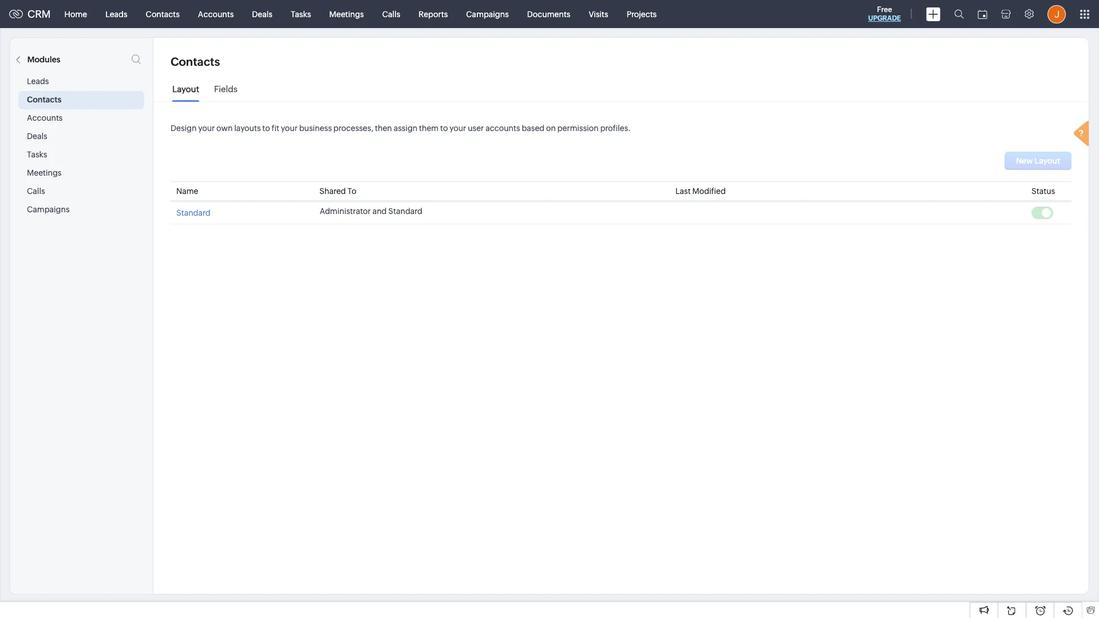 Task type: vqa. For each thing, say whether or not it's contained in the screenshot.
Option
no



Task type: locate. For each thing, give the bounding box(es) containing it.
None button
[[1005, 152, 1072, 170]]

contacts down the modules
[[27, 95, 62, 104]]

0 horizontal spatial to
[[262, 124, 270, 133]]

your left the user
[[450, 124, 466, 133]]

home
[[64, 9, 87, 19]]

modules
[[27, 55, 60, 64]]

campaigns link
[[457, 0, 518, 28]]

create menu image
[[926, 7, 941, 21]]

0 horizontal spatial campaigns
[[27, 205, 70, 214]]

documents
[[527, 9, 571, 19]]

0 vertical spatial meetings
[[329, 9, 364, 19]]

1 vertical spatial accounts
[[27, 113, 63, 123]]

deals
[[252, 9, 272, 19], [27, 132, 47, 141]]

0 vertical spatial accounts
[[198, 9, 234, 19]]

standard right and
[[388, 207, 423, 216]]

leads right home link
[[105, 9, 127, 19]]

1 horizontal spatial deals
[[252, 9, 272, 19]]

search element
[[948, 0, 971, 28]]

accounts link
[[189, 0, 243, 28]]

to
[[262, 124, 270, 133], [440, 124, 448, 133]]

standard
[[388, 207, 423, 216], [176, 208, 210, 218]]

your left own
[[198, 124, 215, 133]]

1 vertical spatial deals
[[27, 132, 47, 141]]

0 horizontal spatial leads
[[27, 77, 49, 86]]

0 horizontal spatial standard
[[176, 208, 210, 218]]

projects link
[[618, 0, 666, 28]]

design your own layouts to fit your business processes, then assign them to your user accounts based on permission profiles.
[[171, 124, 631, 133]]

to left fit
[[262, 124, 270, 133]]

0 vertical spatial tasks
[[291, 9, 311, 19]]

0 horizontal spatial your
[[198, 124, 215, 133]]

home link
[[55, 0, 96, 28]]

tasks
[[291, 9, 311, 19], [27, 150, 47, 159]]

0 vertical spatial deals
[[252, 9, 272, 19]]

crm link
[[9, 8, 51, 20]]

leads down the modules
[[27, 77, 49, 86]]

1 vertical spatial leads
[[27, 77, 49, 86]]

upgrade
[[868, 14, 901, 22]]

1 horizontal spatial standard
[[388, 207, 423, 216]]

0 vertical spatial leads
[[105, 9, 127, 19]]

1 horizontal spatial leads
[[105, 9, 127, 19]]

last modified
[[676, 187, 726, 196]]

0 vertical spatial campaigns
[[466, 9, 509, 19]]

projects
[[627, 9, 657, 19]]

calls
[[382, 9, 400, 19], [27, 187, 45, 196]]

1 horizontal spatial tasks
[[291, 9, 311, 19]]

1 your from the left
[[198, 124, 215, 133]]

design
[[171, 124, 197, 133]]

0 vertical spatial contacts
[[146, 9, 180, 19]]

deals link
[[243, 0, 282, 28]]

fit
[[272, 124, 279, 133]]

contacts right leads link
[[146, 9, 180, 19]]

visits
[[589, 9, 608, 19]]

0 horizontal spatial calls
[[27, 187, 45, 196]]

meetings
[[329, 9, 364, 19], [27, 168, 62, 177]]

then
[[375, 124, 392, 133]]

profile image
[[1048, 5, 1066, 23]]

status
[[1032, 187, 1055, 196]]

fields link
[[214, 84, 238, 102]]

1 horizontal spatial your
[[281, 124, 298, 133]]

meetings link
[[320, 0, 373, 28]]

your
[[198, 124, 215, 133], [281, 124, 298, 133], [450, 124, 466, 133]]

contacts up layout
[[171, 55, 220, 68]]

2 horizontal spatial your
[[450, 124, 466, 133]]

0 horizontal spatial tasks
[[27, 150, 47, 159]]

accounts
[[198, 9, 234, 19], [27, 113, 63, 123]]

1 vertical spatial tasks
[[27, 150, 47, 159]]

to right them
[[440, 124, 448, 133]]

2 vertical spatial contacts
[[27, 95, 62, 104]]

layout
[[172, 84, 199, 94]]

1 horizontal spatial to
[[440, 124, 448, 133]]

reports link
[[410, 0, 457, 28]]

contacts
[[146, 9, 180, 19], [171, 55, 220, 68], [27, 95, 62, 104]]

name
[[176, 187, 198, 196]]

contacts inside "link"
[[146, 9, 180, 19]]

user
[[468, 124, 484, 133]]

0 horizontal spatial deals
[[27, 132, 47, 141]]

2 your from the left
[[281, 124, 298, 133]]

leads
[[105, 9, 127, 19], [27, 77, 49, 86]]

standard down 'name'
[[176, 208, 210, 218]]

your right fit
[[281, 124, 298, 133]]

1 vertical spatial campaigns
[[27, 205, 70, 214]]

0 horizontal spatial meetings
[[27, 168, 62, 177]]

create menu element
[[919, 0, 948, 28]]

1 horizontal spatial campaigns
[[466, 9, 509, 19]]

campaigns
[[466, 9, 509, 19], [27, 205, 70, 214]]

own
[[216, 124, 233, 133]]

0 vertical spatial calls
[[382, 9, 400, 19]]

free
[[877, 5, 892, 14]]

1 horizontal spatial calls
[[382, 9, 400, 19]]

1 horizontal spatial accounts
[[198, 9, 234, 19]]

1 to from the left
[[262, 124, 270, 133]]

calls link
[[373, 0, 410, 28]]

tasks inside 'link'
[[291, 9, 311, 19]]

1 vertical spatial contacts
[[171, 55, 220, 68]]



Task type: describe. For each thing, give the bounding box(es) containing it.
1 horizontal spatial meetings
[[329, 9, 364, 19]]

tasks link
[[282, 0, 320, 28]]

and
[[373, 207, 387, 216]]

documents link
[[518, 0, 580, 28]]

1 vertical spatial meetings
[[27, 168, 62, 177]]

campaigns inside campaigns link
[[466, 9, 509, 19]]

leads link
[[96, 0, 137, 28]]

modified
[[692, 187, 726, 196]]

search image
[[954, 9, 964, 19]]

shared
[[319, 187, 346, 196]]

permission
[[558, 124, 599, 133]]

3 your from the left
[[450, 124, 466, 133]]

0 horizontal spatial accounts
[[27, 113, 63, 123]]

calendar image
[[978, 9, 988, 19]]

layout link
[[172, 84, 199, 102]]

assign
[[394, 124, 418, 133]]

administrator
[[320, 207, 371, 216]]

contacts link
[[137, 0, 189, 28]]

them
[[419, 124, 439, 133]]

layouts
[[234, 124, 261, 133]]

reports
[[419, 9, 448, 19]]

on
[[546, 124, 556, 133]]

last
[[676, 187, 691, 196]]

profile element
[[1041, 0, 1073, 28]]

to
[[348, 187, 357, 196]]

processes,
[[334, 124, 373, 133]]

profiles.
[[600, 124, 631, 133]]

free upgrade
[[868, 5, 901, 22]]

visits link
[[580, 0, 618, 28]]

based
[[522, 124, 545, 133]]

fields
[[214, 84, 238, 94]]

shared to
[[319, 187, 357, 196]]

business
[[299, 124, 332, 133]]

accounts
[[486, 124, 520, 133]]

2 to from the left
[[440, 124, 448, 133]]

1 vertical spatial calls
[[27, 187, 45, 196]]

crm
[[27, 8, 51, 20]]

standard link
[[176, 207, 210, 218]]

administrator and standard
[[320, 207, 423, 216]]



